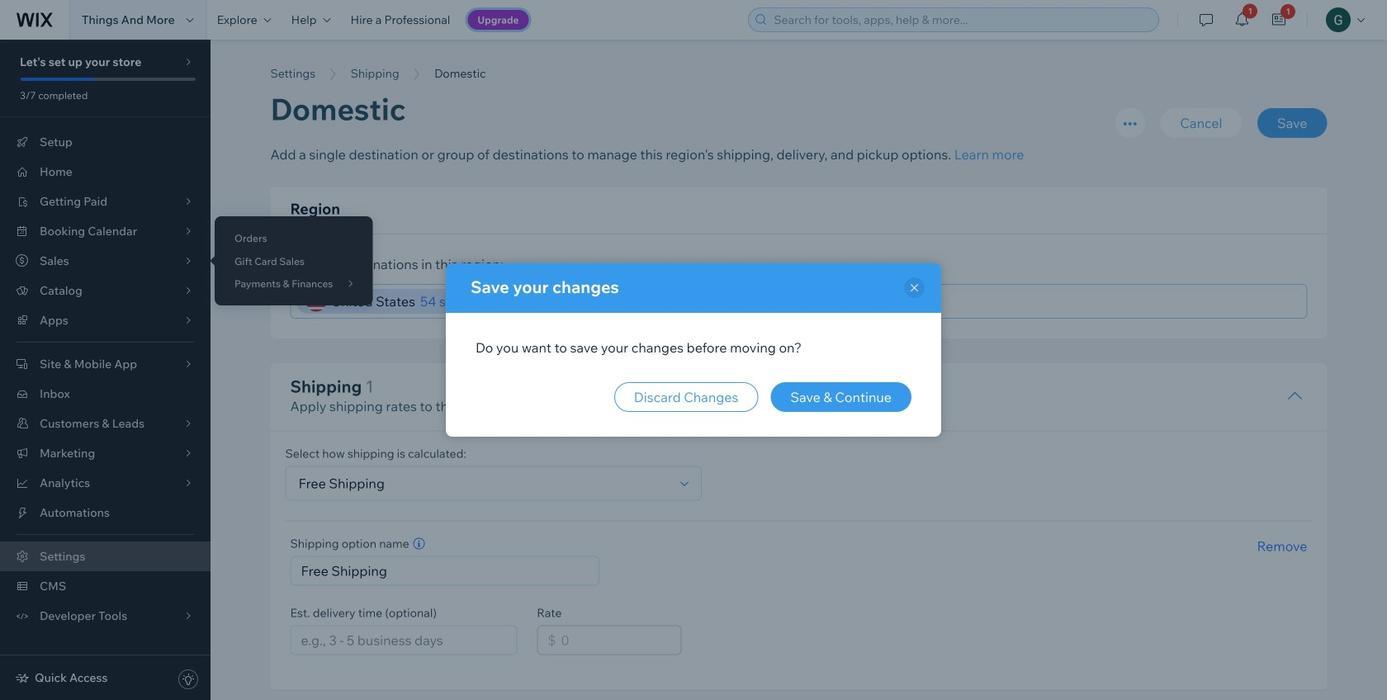 Task type: vqa. For each thing, say whether or not it's contained in the screenshot.
arrow up outline 'ICON'
yes



Task type: locate. For each thing, give the bounding box(es) containing it.
None field
[[703, 285, 1300, 318], [294, 467, 673, 500], [703, 285, 1300, 318], [294, 467, 673, 500]]

sidebar element
[[0, 40, 211, 701]]

0 field
[[556, 627, 676, 655]]

e.g., 3 - 5 business days field
[[296, 627, 512, 655]]

Search for tools, apps, help & more... field
[[769, 8, 1154, 31]]

e.g., Standard Shipping field
[[296, 557, 594, 585]]



Task type: describe. For each thing, give the bounding box(es) containing it.
arrow up outline image
[[1288, 388, 1304, 405]]



